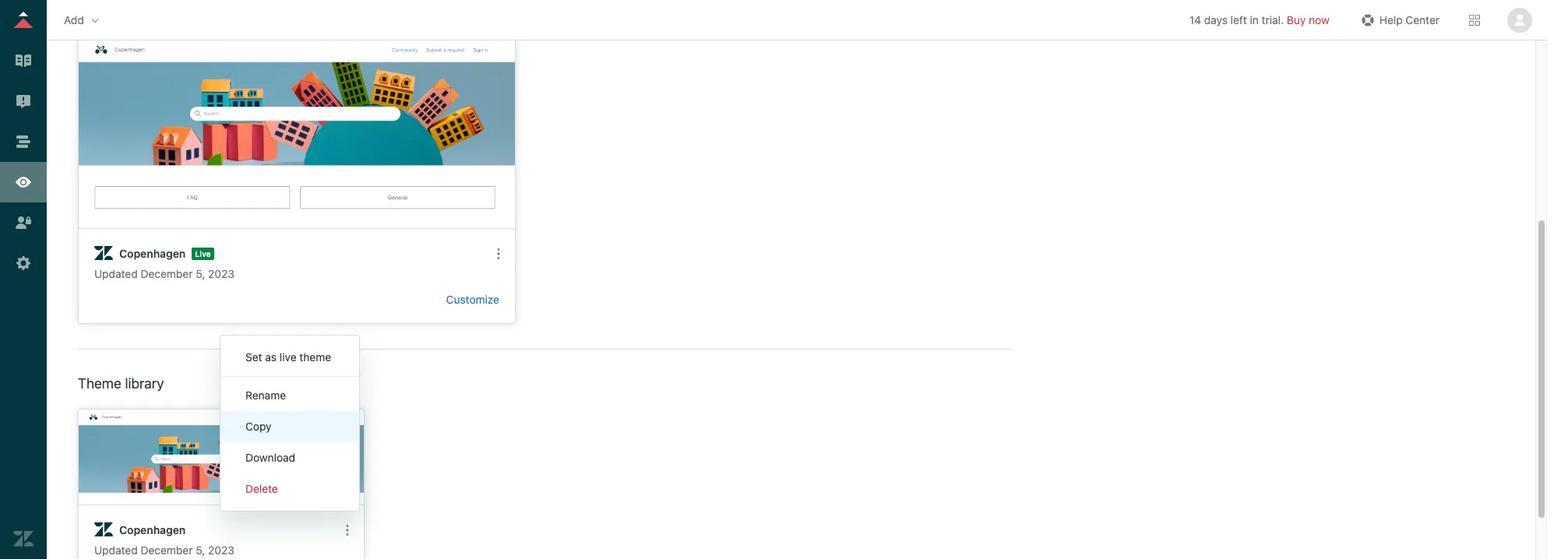 Task type: describe. For each thing, give the bounding box(es) containing it.
2 5, from the top
[[196, 544, 205, 557]]

delete
[[246, 482, 278, 496]]

copy option
[[221, 412, 359, 443]]

zendesk products image
[[1470, 14, 1481, 25]]

2023 for first theme type "image" from the bottom
[[208, 544, 235, 557]]

rename option
[[221, 380, 359, 412]]

trial.
[[1262, 13, 1284, 26]]

moderate content image
[[13, 91, 34, 111]]

buy
[[1287, 13, 1307, 26]]

14
[[1190, 13, 1202, 26]]

updated december 5, 2023 for 2nd theme type "image" from the bottom
[[94, 267, 235, 281]]

now
[[1309, 13, 1330, 26]]

customize link
[[446, 293, 500, 306]]

center
[[1406, 13, 1440, 26]]

download option
[[221, 443, 359, 474]]

set
[[246, 351, 262, 364]]

open theme context menu image
[[341, 524, 354, 537]]

theme
[[300, 351, 331, 364]]

settings image
[[13, 253, 34, 274]]

december for 2nd theme type "image" from the bottom
[[141, 267, 193, 281]]

updated december 5, 2023 for first theme type "image" from the bottom
[[94, 544, 235, 557]]

as
[[265, 351, 277, 364]]

arrange content image
[[13, 132, 34, 152]]

Add button
[[59, 8, 106, 32]]

days
[[1205, 13, 1228, 26]]

updated for 2nd theme type "image" from the bottom
[[94, 267, 138, 281]]

manage articles image
[[13, 51, 34, 71]]

live
[[195, 249, 211, 259]]

help center button
[[1354, 8, 1445, 32]]

2023 for 2nd theme type "image" from the bottom
[[208, 267, 235, 281]]

1 horizontal spatial open theme context menu button
[[486, 242, 511, 266]]

help center
[[1380, 13, 1440, 26]]

copenhagen for 2nd theme type "image" from the bottom
[[119, 247, 186, 260]]

library
[[125, 376, 164, 392]]

0 horizontal spatial open theme context menu button
[[335, 518, 360, 543]]

add
[[64, 13, 84, 26]]



Task type: locate. For each thing, give the bounding box(es) containing it.
2 copenhagen from the top
[[119, 524, 186, 537]]

14 days left in trial. buy now
[[1190, 13, 1330, 26]]

download
[[246, 451, 295, 465]]

left
[[1231, 13, 1248, 26]]

1 vertical spatial copenhagen
[[119, 524, 186, 537]]

1 vertical spatial theme type image
[[94, 521, 113, 540]]

live
[[280, 351, 297, 364]]

copenhagen
[[119, 247, 186, 260], [119, 524, 186, 537]]

2 2023 from the top
[[208, 544, 235, 557]]

None button
[[1506, 7, 1535, 32]]

1 december from the top
[[141, 267, 193, 281]]

theme
[[78, 376, 121, 392]]

2 december from the top
[[141, 544, 193, 557]]

0 vertical spatial theme type image
[[94, 245, 113, 263]]

1 5, from the top
[[196, 267, 205, 281]]

2 theme type image from the top
[[94, 521, 113, 540]]

updated for first theme type "image" from the bottom
[[94, 544, 138, 557]]

in
[[1251, 13, 1259, 26]]

1 copenhagen from the top
[[119, 247, 186, 260]]

user permissions image
[[13, 213, 34, 233]]

1 vertical spatial 2023
[[208, 544, 235, 557]]

1 vertical spatial updated
[[94, 544, 138, 557]]

2 updated december 5, 2023 from the top
[[94, 544, 235, 557]]

0 vertical spatial december
[[141, 267, 193, 281]]

theme type image
[[94, 245, 113, 263], [94, 521, 113, 540]]

0 vertical spatial updated december 5, 2023
[[94, 267, 235, 281]]

open theme context menu image
[[493, 248, 505, 260]]

1 vertical spatial 5,
[[196, 544, 205, 557]]

0 vertical spatial copenhagen
[[119, 247, 186, 260]]

december for first theme type "image" from the bottom
[[141, 544, 193, 557]]

copy
[[246, 420, 272, 433]]

0 vertical spatial open theme context menu button
[[486, 242, 511, 266]]

customize design image
[[13, 172, 34, 193]]

1 vertical spatial updated december 5, 2023
[[94, 544, 235, 557]]

december
[[141, 267, 193, 281], [141, 544, 193, 557]]

1 2023 from the top
[[208, 267, 235, 281]]

help
[[1380, 13, 1403, 26]]

rename
[[246, 389, 286, 402]]

5,
[[196, 267, 205, 281], [196, 544, 205, 557]]

1 vertical spatial december
[[141, 544, 193, 557]]

set as live theme
[[246, 351, 331, 364]]

0 vertical spatial updated
[[94, 267, 138, 281]]

zendesk image
[[13, 529, 34, 549]]

1 updated december 5, 2023 from the top
[[94, 267, 235, 281]]

updated december 5, 2023
[[94, 267, 235, 281], [94, 544, 235, 557]]

customize
[[446, 293, 500, 306]]

2023
[[208, 267, 235, 281], [208, 544, 235, 557]]

theme library
[[78, 376, 164, 392]]

updated
[[94, 267, 138, 281], [94, 544, 138, 557]]

1 vertical spatial open theme context menu button
[[335, 518, 360, 543]]

1 updated from the top
[[94, 267, 138, 281]]

0 vertical spatial 2023
[[208, 267, 235, 281]]

set as live theme option
[[221, 342, 359, 373]]

Open theme context menu button
[[486, 242, 511, 266], [335, 518, 360, 543]]

copenhagen for first theme type "image" from the bottom
[[119, 524, 186, 537]]

0 vertical spatial 5,
[[196, 267, 205, 281]]

2 updated from the top
[[94, 544, 138, 557]]

1 theme type image from the top
[[94, 245, 113, 263]]



Task type: vqa. For each thing, say whether or not it's contained in the screenshot.
1st Updated from the top
yes



